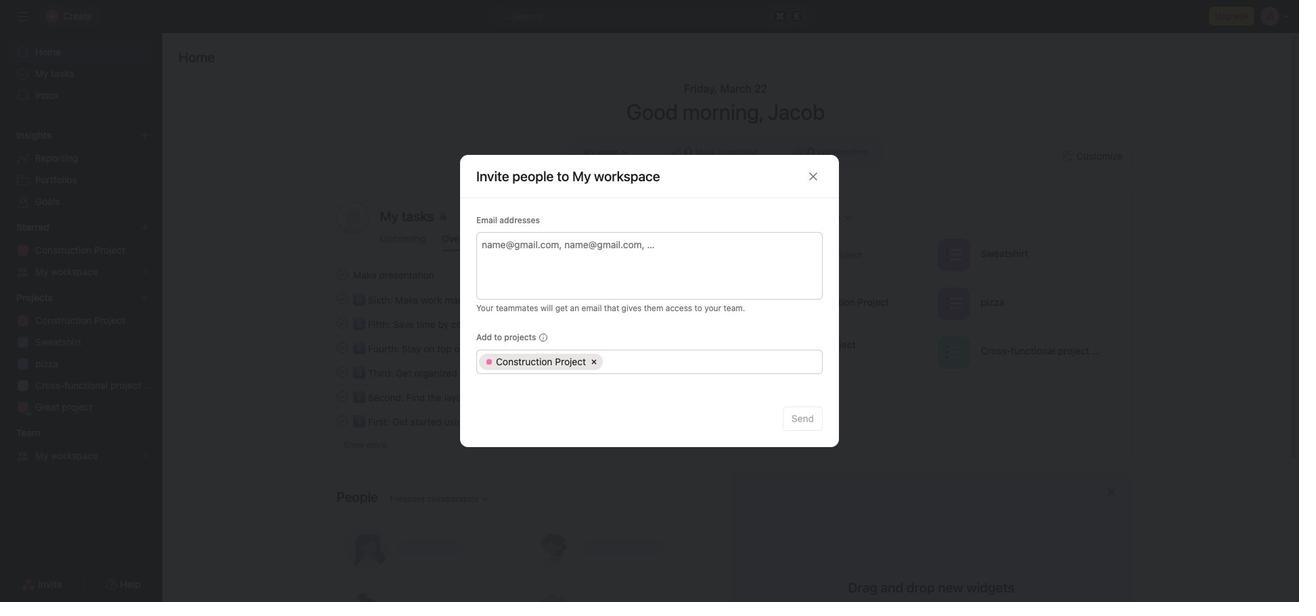 Task type: vqa. For each thing, say whether or not it's contained in the screenshot.
Mark complete image corresponding to 1st Mark complete checkbox
yes



Task type: locate. For each thing, give the bounding box(es) containing it.
2 mark complete image from the top
[[334, 291, 350, 307]]

Mark complete checkbox
[[334, 315, 350, 332], [334, 340, 350, 356]]

list image
[[946, 247, 962, 263], [946, 295, 962, 312]]

mark complete image
[[334, 267, 350, 283], [334, 291, 350, 307], [334, 315, 350, 332], [334, 389, 350, 405], [334, 413, 350, 429]]

more information image
[[539, 334, 547, 342]]

teams element
[[0, 421, 162, 470]]

1 list image from the top
[[946, 247, 962, 263]]

row for more information icon
[[477, 351, 822, 374]]

4 mark complete image from the top
[[334, 389, 350, 405]]

insights element
[[0, 123, 162, 215]]

Mark complete checkbox
[[334, 267, 350, 283], [334, 291, 350, 307], [334, 364, 350, 380], [334, 389, 350, 405], [334, 413, 350, 429]]

1 mark complete checkbox from the top
[[334, 315, 350, 332]]

add profile photo image
[[337, 202, 369, 234]]

starred element
[[0, 215, 162, 286]]

board image
[[762, 295, 778, 312], [762, 344, 778, 360]]

close this dialog image
[[808, 171, 819, 182], [808, 171, 819, 182]]

row
[[477, 351, 822, 374], [477, 351, 822, 374]]

2 mark complete image from the top
[[334, 364, 350, 380]]

list item
[[748, 234, 932, 275], [320, 287, 721, 311], [320, 311, 721, 336], [320, 336, 721, 360], [320, 360, 721, 384]]

global element
[[0, 33, 162, 114]]

name@gmail.com, name@gmail.com, … text field
[[482, 236, 816, 252]]

1 board image from the top
[[762, 295, 778, 312]]

0 vertical spatial mark complete image
[[334, 340, 350, 356]]

dismiss image
[[1106, 487, 1117, 497]]

1 vertical spatial mark complete checkbox
[[334, 340, 350, 356]]

0 vertical spatial board image
[[762, 295, 778, 312]]

1 vertical spatial board image
[[762, 344, 778, 360]]

3 mark complete image from the top
[[334, 315, 350, 332]]

close this dialog image for name@gmail.com, name@gmail.com, … text box
[[808, 171, 819, 182]]

more information image
[[539, 334, 547, 342]]

0 vertical spatial mark complete checkbox
[[334, 315, 350, 332]]

1 mark complete image from the top
[[334, 267, 350, 283]]

list image
[[946, 344, 962, 360]]

hide sidebar image
[[18, 11, 28, 22]]

3 mark complete checkbox from the top
[[334, 364, 350, 380]]

1 vertical spatial list image
[[946, 295, 962, 312]]

1 vertical spatial mark complete image
[[334, 364, 350, 380]]

row for more information image
[[477, 351, 822, 374]]

cell
[[479, 354, 603, 370], [479, 354, 603, 370], [605, 354, 818, 370], [605, 354, 818, 370]]

mark complete image
[[334, 340, 350, 356], [334, 364, 350, 380]]

dialog
[[460, 155, 839, 447], [460, 155, 839, 447]]

0 vertical spatial list image
[[946, 247, 962, 263]]



Task type: describe. For each thing, give the bounding box(es) containing it.
5 mark complete checkbox from the top
[[334, 413, 350, 429]]

2 mark complete checkbox from the top
[[334, 340, 350, 356]]

projects element
[[0, 286, 162, 421]]

5 mark complete image from the top
[[334, 413, 350, 429]]

2 board image from the top
[[762, 344, 778, 360]]

2 list image from the top
[[946, 295, 962, 312]]

4 mark complete checkbox from the top
[[334, 389, 350, 405]]

name@gmail.com, name@gmail.com, … text field
[[482, 236, 816, 252]]

2 mark complete checkbox from the top
[[334, 291, 350, 307]]

1 mark complete checkbox from the top
[[334, 267, 350, 283]]

close this dialog image for name@gmail.com, name@gmail.com, … text field at the top
[[808, 171, 819, 182]]

1 mark complete image from the top
[[334, 340, 350, 356]]



